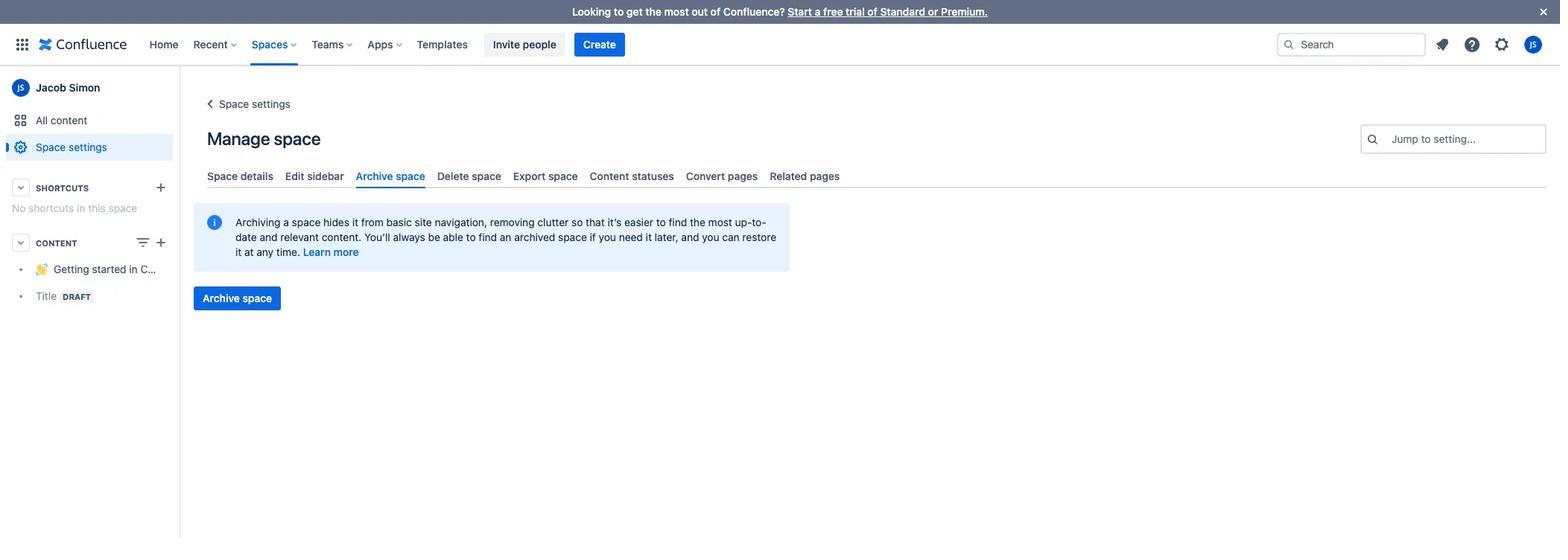 Task type: describe. For each thing, give the bounding box(es) containing it.
content statuses
[[590, 170, 674, 183]]

your profile and preferences image
[[1525, 35, 1543, 53]]

teams button
[[307, 32, 359, 56]]

change view image
[[134, 234, 152, 252]]

export space
[[513, 170, 578, 183]]

space up relevant
[[292, 216, 321, 229]]

space right export
[[549, 170, 578, 183]]

space inside button
[[243, 292, 272, 305]]

tree inside space "element"
[[6, 256, 195, 310]]

help icon image
[[1464, 35, 1482, 53]]

simon
[[69, 81, 100, 94]]

1 and from the left
[[260, 231, 278, 244]]

restore
[[743, 231, 777, 244]]

create a page image
[[152, 234, 170, 252]]

to left get
[[614, 5, 624, 18]]

this
[[88, 202, 106, 215]]

setting...
[[1434, 133, 1477, 145]]

any
[[257, 246, 274, 259]]

no
[[12, 202, 26, 215]]

0 vertical spatial a
[[815, 5, 821, 18]]

home
[[149, 38, 179, 50]]

start
[[788, 5, 812, 18]]

space settings inside space "element"
[[36, 141, 107, 154]]

1 vertical spatial space settings link
[[6, 134, 173, 161]]

learn more
[[303, 246, 359, 259]]

notification icon image
[[1434, 35, 1452, 53]]

site
[[415, 216, 432, 229]]

edit
[[285, 170, 305, 183]]

edit sidebar
[[285, 170, 344, 183]]

recent button
[[189, 32, 243, 56]]

statuses
[[632, 170, 674, 183]]

jump
[[1392, 133, 1419, 145]]

people
[[523, 38, 557, 50]]

space down the so
[[558, 231, 587, 244]]

archived
[[514, 231, 556, 244]]

to up later,
[[656, 216, 666, 229]]

title
[[36, 290, 57, 303]]

global element
[[9, 23, 1278, 65]]

relevant
[[280, 231, 319, 244]]

spaces button
[[247, 32, 303, 56]]

free
[[824, 5, 843, 18]]

banner containing home
[[0, 23, 1561, 66]]

delete
[[437, 170, 469, 183]]

get
[[627, 5, 643, 18]]

out
[[692, 5, 708, 18]]

to-
[[752, 216, 767, 229]]

space left delete
[[396, 170, 425, 183]]

0 vertical spatial settings
[[252, 98, 291, 110]]

navigation,
[[435, 216, 487, 229]]

started
[[92, 263, 126, 276]]

all
[[36, 114, 48, 127]]

templates link
[[413, 32, 472, 56]]

archive inside button
[[203, 292, 240, 305]]

jacob
[[36, 81, 66, 94]]

in for shortcuts
[[77, 202, 85, 215]]

most inside "archiving a space hides it from basic site navigation, removing clutter so that it's easier to find the most up-to- date and relevant content. you'll always be able to find an archived space if you need it later, and you can restore it at any time."
[[709, 216, 733, 229]]

if
[[590, 231, 596, 244]]

basic
[[387, 216, 412, 229]]

1 vertical spatial it
[[646, 231, 652, 244]]

no shortcuts in this space
[[12, 202, 137, 215]]

content.
[[322, 231, 362, 244]]

0 vertical spatial archive
[[356, 170, 393, 183]]

space up edit
[[274, 128, 321, 149]]

tab list containing space details
[[201, 164, 1553, 189]]

shortcuts
[[36, 183, 89, 193]]

jump to setting...
[[1392, 133, 1477, 145]]

date
[[236, 231, 257, 244]]

0 vertical spatial space
[[219, 98, 249, 110]]

trial
[[846, 5, 865, 18]]

export space link
[[507, 164, 584, 189]]

2 and from the left
[[682, 231, 699, 244]]

up-
[[735, 216, 752, 229]]

standard
[[881, 5, 926, 18]]

related pages
[[770, 170, 840, 183]]

convert pages link
[[680, 164, 764, 189]]

content button
[[6, 230, 173, 256]]

space inside "element"
[[108, 202, 137, 215]]

confluence?
[[724, 5, 785, 18]]

hides
[[324, 216, 350, 229]]

apps button
[[363, 32, 408, 56]]

teams
[[312, 38, 344, 50]]

delete space
[[437, 170, 502, 183]]

learn more button
[[303, 245, 359, 260]]

space inside "element"
[[36, 141, 66, 154]]

all content
[[36, 114, 87, 127]]

close image
[[1535, 3, 1553, 21]]

shortcuts button
[[6, 174, 173, 201]]

archiving a space hides it from basic site navigation, removing clutter so that it's easier to find the most up-to- date and relevant content. you'll always be able to find an archived space if you need it later, and you can restore it at any time.
[[236, 216, 777, 259]]

convert
[[686, 170, 725, 183]]

sidebar
[[307, 170, 344, 183]]

Search field
[[1278, 32, 1427, 56]]

getting started in confluence
[[54, 263, 195, 276]]

archiving
[[236, 216, 281, 229]]

a inside "archiving a space hides it from basic site navigation, removing clutter so that it's easier to find the most up-to- date and relevant content. you'll always be able to find an archived space if you need it later, and you can restore it at any time."
[[283, 216, 289, 229]]

0 vertical spatial the
[[646, 5, 662, 18]]

0 horizontal spatial find
[[479, 231, 497, 244]]

Search settings text field
[[1392, 132, 1395, 147]]

later,
[[655, 231, 679, 244]]

shortcuts
[[28, 202, 74, 215]]

1 horizontal spatial it
[[352, 216, 359, 229]]

0 vertical spatial most
[[664, 5, 689, 18]]



Task type: vqa. For each thing, say whether or not it's contained in the screenshot.
feeds at top
no



Task type: locate. For each thing, give the bounding box(es) containing it.
1 vertical spatial in
[[129, 263, 138, 276]]

more
[[334, 246, 359, 259]]

manage
[[207, 128, 270, 149]]

archive space up basic
[[356, 170, 425, 183]]

search image
[[1284, 38, 1295, 50]]

it left later,
[[646, 231, 652, 244]]

space left details
[[207, 170, 238, 183]]

2 vertical spatial space
[[207, 170, 238, 183]]

0 vertical spatial it
[[352, 216, 359, 229]]

0 horizontal spatial the
[[646, 5, 662, 18]]

export
[[513, 170, 546, 183]]

content for content statuses
[[590, 170, 630, 183]]

1 horizontal spatial content
[[590, 170, 630, 183]]

0 vertical spatial in
[[77, 202, 85, 215]]

confluence image
[[39, 35, 127, 53], [39, 35, 127, 53]]

in
[[77, 202, 85, 215], [129, 263, 138, 276]]

settings up manage space
[[252, 98, 291, 110]]

1 vertical spatial archive
[[203, 292, 240, 305]]

space
[[219, 98, 249, 110], [36, 141, 66, 154], [207, 170, 238, 183]]

2 horizontal spatial it
[[646, 231, 652, 244]]

space settings link up 'manage'
[[201, 95, 291, 113]]

space down all
[[36, 141, 66, 154]]

of right the trial
[[868, 5, 878, 18]]

tree containing getting started in confluence
[[6, 256, 195, 310]]

2 vertical spatial it
[[236, 246, 242, 259]]

manage space
[[207, 128, 321, 149]]

0 vertical spatial content
[[590, 170, 630, 183]]

0 horizontal spatial pages
[[728, 170, 758, 183]]

space settings down "content"
[[36, 141, 107, 154]]

archive space
[[356, 170, 425, 183], [203, 292, 272, 305]]

pages for convert pages
[[728, 170, 758, 183]]

1 horizontal spatial a
[[815, 5, 821, 18]]

jacob simon
[[36, 81, 100, 94]]

invite people button
[[484, 32, 566, 56]]

1 horizontal spatial space settings
[[219, 98, 291, 110]]

settings inside space "element"
[[69, 141, 107, 154]]

content up getting
[[36, 238, 77, 248]]

you right if
[[599, 231, 616, 244]]

1 horizontal spatial most
[[709, 216, 733, 229]]

banner
[[0, 23, 1561, 66]]

a left free
[[815, 5, 821, 18]]

0 horizontal spatial it
[[236, 246, 242, 259]]

archive space inside tab list
[[356, 170, 425, 183]]

or
[[928, 5, 939, 18]]

1 vertical spatial a
[[283, 216, 289, 229]]

0 horizontal spatial most
[[664, 5, 689, 18]]

1 vertical spatial content
[[36, 238, 77, 248]]

space element
[[0, 66, 195, 539]]

0 horizontal spatial a
[[283, 216, 289, 229]]

1 vertical spatial settings
[[69, 141, 107, 154]]

1 horizontal spatial archive space
[[356, 170, 425, 183]]

0 horizontal spatial settings
[[69, 141, 107, 154]]

settings icon image
[[1494, 35, 1512, 53]]

start a free trial of standard or premium. link
[[788, 5, 988, 18]]

content left statuses at left
[[590, 170, 630, 183]]

create
[[583, 38, 616, 50]]

2 pages from the left
[[810, 170, 840, 183]]

0 horizontal spatial of
[[711, 5, 721, 18]]

0 horizontal spatial content
[[36, 238, 77, 248]]

0 horizontal spatial in
[[77, 202, 85, 215]]

1 vertical spatial space settings
[[36, 141, 107, 154]]

content statuses link
[[584, 164, 680, 189]]

archive space button
[[194, 287, 281, 311]]

and
[[260, 231, 278, 244], [682, 231, 699, 244]]

from
[[361, 216, 384, 229]]

0 horizontal spatial space settings
[[36, 141, 107, 154]]

always
[[393, 231, 425, 244]]

archive space link
[[350, 164, 431, 189]]

learn
[[303, 246, 331, 259]]

1 horizontal spatial space settings link
[[201, 95, 291, 113]]

tab list
[[201, 164, 1553, 189]]

space up 'manage'
[[219, 98, 249, 110]]

be
[[428, 231, 440, 244]]

content inside dropdown button
[[36, 238, 77, 248]]

space settings link down "content"
[[6, 134, 173, 161]]

1 of from the left
[[711, 5, 721, 18]]

invite
[[493, 38, 520, 50]]

space details link
[[201, 164, 279, 189]]

1 vertical spatial archive space
[[203, 292, 272, 305]]

in right started
[[129, 263, 138, 276]]

pages for related pages
[[810, 170, 840, 183]]

most
[[664, 5, 689, 18], [709, 216, 733, 229]]

1 vertical spatial find
[[479, 231, 497, 244]]

related pages link
[[764, 164, 846, 189]]

at
[[245, 246, 254, 259]]

title draft
[[36, 290, 91, 303]]

0 horizontal spatial archive space
[[203, 292, 272, 305]]

find left an
[[479, 231, 497, 244]]

able
[[443, 231, 464, 244]]

an
[[500, 231, 512, 244]]

0 vertical spatial find
[[669, 216, 687, 229]]

space down any
[[243, 292, 272, 305]]

to
[[614, 5, 624, 18], [1422, 133, 1432, 145], [656, 216, 666, 229], [466, 231, 476, 244]]

in for started
[[129, 263, 138, 276]]

premium.
[[941, 5, 988, 18]]

apps
[[368, 38, 393, 50]]

content for content
[[36, 238, 77, 248]]

related
[[770, 170, 807, 183]]

0 horizontal spatial space settings link
[[6, 134, 173, 161]]

in left this
[[77, 202, 85, 215]]

of
[[711, 5, 721, 18], [868, 5, 878, 18]]

it
[[352, 216, 359, 229], [646, 231, 652, 244], [236, 246, 242, 259]]

you left the can
[[702, 231, 720, 244]]

getting
[[54, 263, 89, 276]]

of right out
[[711, 5, 721, 18]]

1 horizontal spatial find
[[669, 216, 687, 229]]

in inside tree
[[129, 263, 138, 276]]

looking
[[572, 5, 611, 18]]

1 horizontal spatial archive
[[356, 170, 393, 183]]

clutter
[[538, 216, 569, 229]]

all content link
[[6, 107, 173, 134]]

the inside "archiving a space hides it from basic site navigation, removing clutter so that it's easier to find the most up-to- date and relevant content. you'll always be able to find an archived space if you need it later, and you can restore it at any time."
[[690, 216, 706, 229]]

easier
[[625, 216, 654, 229]]

1 horizontal spatial settings
[[252, 98, 291, 110]]

1 horizontal spatial you
[[702, 231, 720, 244]]

you'll
[[364, 231, 390, 244]]

a up relevant
[[283, 216, 289, 229]]

pages inside 'link'
[[810, 170, 840, 183]]

0 vertical spatial space settings
[[219, 98, 291, 110]]

0 horizontal spatial and
[[260, 231, 278, 244]]

templates
[[417, 38, 468, 50]]

2 of from the left
[[868, 5, 878, 18]]

1 horizontal spatial pages
[[810, 170, 840, 183]]

archive up from
[[356, 170, 393, 183]]

settings down all content link
[[69, 141, 107, 154]]

find up later,
[[669, 216, 687, 229]]

getting started in confluence link
[[6, 256, 195, 283]]

can
[[723, 231, 740, 244]]

space settings up manage space
[[219, 98, 291, 110]]

1 horizontal spatial and
[[682, 231, 699, 244]]

2 you from the left
[[702, 231, 720, 244]]

invite people
[[493, 38, 557, 50]]

tree
[[6, 256, 195, 310]]

delete space link
[[431, 164, 507, 189]]

most left out
[[664, 5, 689, 18]]

1 you from the left
[[599, 231, 616, 244]]

so
[[572, 216, 583, 229]]

to right jump
[[1422, 133, 1432, 145]]

0 horizontal spatial you
[[599, 231, 616, 244]]

pages right the convert
[[728, 170, 758, 183]]

space settings link
[[201, 95, 291, 113], [6, 134, 173, 161]]

space right this
[[108, 202, 137, 215]]

most up the can
[[709, 216, 733, 229]]

0 vertical spatial archive space
[[356, 170, 425, 183]]

it's
[[608, 216, 622, 229]]

0 horizontal spatial archive
[[203, 292, 240, 305]]

space right delete
[[472, 170, 502, 183]]

that
[[586, 216, 605, 229]]

home link
[[145, 32, 183, 56]]

spaces
[[252, 38, 288, 50]]

details
[[241, 170, 273, 183]]

removing
[[490, 216, 535, 229]]

archive space inside button
[[203, 292, 272, 305]]

convert pages
[[686, 170, 758, 183]]

archive down date
[[203, 292, 240, 305]]

1 vertical spatial space
[[36, 141, 66, 154]]

content
[[51, 114, 87, 127]]

1 horizontal spatial of
[[868, 5, 878, 18]]

it left at on the left
[[236, 246, 242, 259]]

it left from
[[352, 216, 359, 229]]

draft
[[63, 292, 91, 302]]

the right get
[[646, 5, 662, 18]]

recent
[[193, 38, 228, 50]]

0 vertical spatial space settings link
[[201, 95, 291, 113]]

pages right the related
[[810, 170, 840, 183]]

looking to get the most out of confluence? start a free trial of standard or premium.
[[572, 5, 988, 18]]

appswitcher icon image
[[13, 35, 31, 53]]

create link
[[574, 32, 625, 56]]

1 vertical spatial the
[[690, 216, 706, 229]]

1 pages from the left
[[728, 170, 758, 183]]

to right able
[[466, 231, 476, 244]]

time.
[[276, 246, 300, 259]]

add shortcut image
[[152, 179, 170, 197]]

archive space down at on the left
[[203, 292, 272, 305]]

the left up-
[[690, 216, 706, 229]]

1 vertical spatial most
[[709, 216, 733, 229]]

and up any
[[260, 231, 278, 244]]

and right later,
[[682, 231, 699, 244]]

need
[[619, 231, 643, 244]]

jacob simon link
[[6, 73, 173, 103]]

collapse sidebar image
[[162, 73, 195, 103]]

1 horizontal spatial in
[[129, 263, 138, 276]]

1 horizontal spatial the
[[690, 216, 706, 229]]



